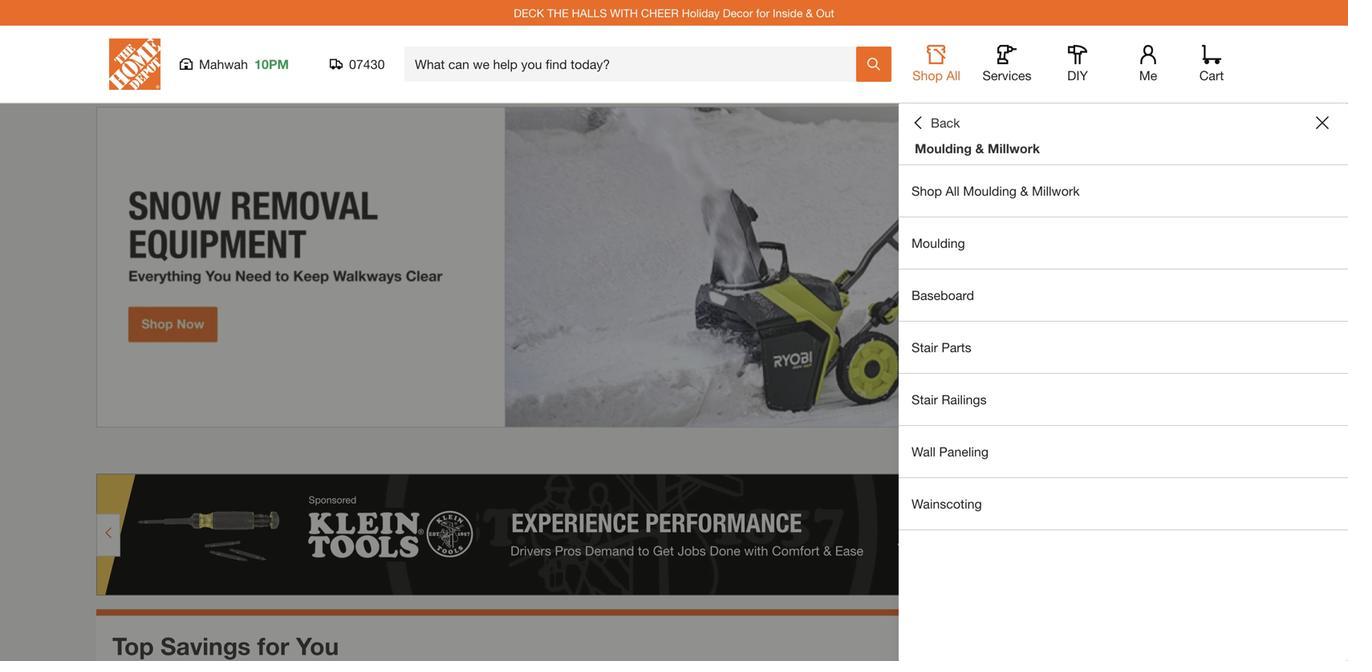 Task type: locate. For each thing, give the bounding box(es) containing it.
all inside menu
[[946, 183, 960, 199]]

out
[[816, 6, 834, 19]]

deck the halls with cheer holiday decor for inside & out link
[[514, 6, 834, 19]]

2 horizontal spatial &
[[1020, 183, 1029, 199]]

stair parts
[[912, 340, 972, 355]]

0 vertical spatial &
[[806, 6, 813, 19]]

1 vertical spatial &
[[976, 141, 984, 156]]

all
[[947, 68, 961, 83], [946, 183, 960, 199]]

for left the inside
[[756, 6, 770, 19]]

moulding down moulding & millwork at the top right of page
[[963, 183, 1017, 199]]

stair railings
[[912, 392, 987, 407]]

0 vertical spatial millwork
[[988, 141, 1040, 156]]

0 vertical spatial for
[[756, 6, 770, 19]]

the home depot logo image
[[109, 39, 161, 90]]

shop
[[913, 68, 943, 83], [912, 183, 942, 199]]

cart link
[[1194, 45, 1230, 83]]

stair railings link
[[899, 374, 1348, 425]]

stair for stair parts
[[912, 340, 938, 355]]

1 vertical spatial all
[[946, 183, 960, 199]]

with
[[610, 6, 638, 19]]

& down moulding & millwork at the top right of page
[[1020, 183, 1029, 199]]

shop down moulding & millwork at the top right of page
[[912, 183, 942, 199]]

for left you
[[257, 632, 289, 660]]

moulding up baseboard
[[912, 236, 965, 251]]

2 vertical spatial moulding
[[912, 236, 965, 251]]

deck the halls with cheer holiday decor for inside & out
[[514, 6, 834, 19]]

menu containing shop all moulding & millwork
[[899, 165, 1348, 530]]

moulding
[[915, 141, 972, 156], [963, 183, 1017, 199], [912, 236, 965, 251]]

1 vertical spatial moulding
[[963, 183, 1017, 199]]

shop for shop all moulding & millwork
[[912, 183, 942, 199]]

shop all moulding & millwork
[[912, 183, 1080, 199]]

1 stair from the top
[[912, 340, 938, 355]]

& up shop all moulding & millwork on the top right of the page
[[976, 141, 984, 156]]

1 vertical spatial shop
[[912, 183, 942, 199]]

0 vertical spatial shop
[[913, 68, 943, 83]]

back button
[[912, 115, 960, 131]]

moulding & millwork
[[915, 141, 1040, 156]]

shop inside button
[[913, 68, 943, 83]]

2 vertical spatial &
[[1020, 183, 1029, 199]]

all down moulding & millwork at the top right of page
[[946, 183, 960, 199]]

me button
[[1123, 45, 1174, 83]]

mahwah
[[199, 57, 248, 72]]

all up back at top right
[[947, 68, 961, 83]]

wainscoting link
[[899, 478, 1348, 530]]

1 vertical spatial for
[[257, 632, 289, 660]]

1 vertical spatial stair
[[912, 392, 938, 407]]

moulding for moulding
[[912, 236, 965, 251]]

menu
[[899, 165, 1348, 530]]

&
[[806, 6, 813, 19], [976, 141, 984, 156], [1020, 183, 1029, 199]]

wall paneling
[[912, 444, 989, 459]]

2 stair from the top
[[912, 392, 938, 407]]

0 vertical spatial moulding
[[915, 141, 972, 156]]

stair
[[912, 340, 938, 355], [912, 392, 938, 407]]

all for shop all moulding & millwork
[[946, 183, 960, 199]]

0 vertical spatial all
[[947, 68, 961, 83]]

millwork
[[988, 141, 1040, 156], [1032, 183, 1080, 199]]

shop up back button
[[913, 68, 943, 83]]

top savings for you
[[112, 632, 339, 660]]

& left out
[[806, 6, 813, 19]]

for
[[756, 6, 770, 19], [257, 632, 289, 660]]

all inside button
[[947, 68, 961, 83]]

baseboard
[[912, 288, 974, 303]]

stair parts link
[[899, 322, 1348, 373]]

services
[[983, 68, 1032, 83]]

decor
[[723, 6, 753, 19]]

stair left parts
[[912, 340, 938, 355]]

services button
[[982, 45, 1033, 83]]

0 horizontal spatial for
[[257, 632, 289, 660]]

0 horizontal spatial &
[[806, 6, 813, 19]]

moulding down back at top right
[[915, 141, 972, 156]]

0 vertical spatial stair
[[912, 340, 938, 355]]

stair left railings
[[912, 392, 938, 407]]



Task type: vqa. For each thing, say whether or not it's contained in the screenshot.
Feedback Link image
yes



Task type: describe. For each thing, give the bounding box(es) containing it.
feedback link image
[[1327, 271, 1348, 358]]

wall paneling link
[[899, 426, 1348, 478]]

wall
[[912, 444, 936, 459]]

all for shop all
[[947, 68, 961, 83]]

07430 button
[[330, 56, 385, 72]]

the
[[547, 6, 569, 19]]

inside
[[773, 6, 803, 19]]

railings
[[942, 392, 987, 407]]

top
[[112, 632, 154, 660]]

paneling
[[939, 444, 989, 459]]

diy
[[1068, 68, 1088, 83]]

wainscoting
[[912, 496, 982, 512]]

1 vertical spatial millwork
[[1032, 183, 1080, 199]]

back
[[931, 115, 960, 130]]

me
[[1139, 68, 1158, 83]]

image for snow removal equipment everything you need to keep walkways clear image
[[96, 107, 1252, 428]]

shop all
[[913, 68, 961, 83]]

you
[[296, 632, 339, 660]]

07430
[[349, 57, 385, 72]]

drawer close image
[[1316, 116, 1329, 129]]

mahwah 10pm
[[199, 57, 289, 72]]

moulding for moulding & millwork
[[915, 141, 972, 156]]

deck
[[514, 6, 544, 19]]

cart
[[1200, 68, 1224, 83]]

savings
[[161, 632, 251, 660]]

diy button
[[1052, 45, 1104, 83]]

moulding link
[[899, 217, 1348, 269]]

parts
[[942, 340, 972, 355]]

stair for stair railings
[[912, 392, 938, 407]]

10pm
[[254, 57, 289, 72]]

1 horizontal spatial &
[[976, 141, 984, 156]]

halls
[[572, 6, 607, 19]]

1 horizontal spatial for
[[756, 6, 770, 19]]

baseboard link
[[899, 270, 1348, 321]]

shop all button
[[911, 45, 962, 83]]

cheer
[[641, 6, 679, 19]]

shop for shop all
[[913, 68, 943, 83]]

shop all moulding & millwork link
[[899, 165, 1348, 217]]

What can we help you find today? search field
[[415, 47, 856, 81]]

holiday
[[682, 6, 720, 19]]



